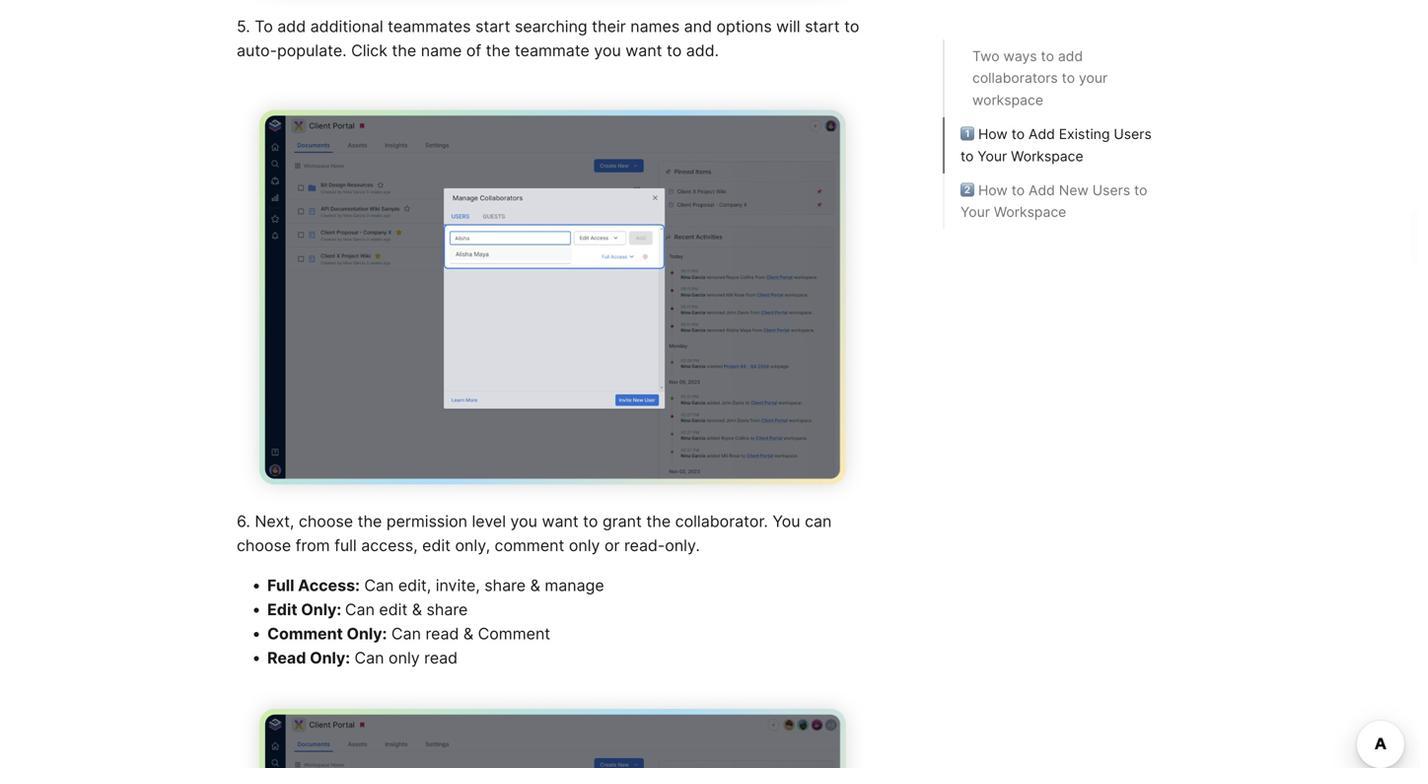 Task type: locate. For each thing, give the bounding box(es) containing it.
0 vertical spatial how
[[978, 126, 1008, 143]]

1 vertical spatial workspace
[[994, 204, 1067, 221]]

only left or
[[569, 536, 600, 555]]

& down edit,
[[412, 600, 422, 619]]

2 how from the top
[[978, 182, 1008, 199]]

grant
[[603, 512, 642, 531]]

1 vertical spatial you
[[510, 512, 538, 531]]

share
[[485, 576, 526, 595], [427, 600, 468, 619]]

edit down permission
[[422, 536, 451, 555]]

1 horizontal spatial edit
[[422, 536, 451, 555]]

1 horizontal spatial choose
[[299, 512, 353, 531]]

only:
[[301, 600, 341, 619], [347, 624, 387, 644], [310, 649, 350, 668]]

1 horizontal spatial &
[[463, 624, 474, 644]]

next,
[[255, 512, 294, 531]]

1 vertical spatial read
[[424, 649, 458, 668]]

read
[[267, 649, 306, 668]]

add for new
[[1029, 182, 1055, 199]]

0 vertical spatial add
[[277, 17, 306, 36]]

can
[[364, 576, 394, 595], [345, 600, 375, 619], [391, 624, 421, 644], [355, 649, 384, 668]]

edit
[[422, 536, 451, 555], [379, 600, 408, 619]]

1️⃣
[[961, 126, 974, 143]]

comment
[[267, 624, 343, 644], [478, 624, 550, 644]]

the up access,
[[358, 512, 382, 531]]

collaborator.
[[675, 512, 768, 531]]

choose up from
[[299, 512, 353, 531]]

only down edit,
[[389, 649, 420, 668]]

two ways to add collaborators to your workspace link
[[972, 45, 1156, 112]]

0 horizontal spatial want
[[542, 512, 579, 531]]

how right '1️⃣'
[[978, 126, 1008, 143]]

how
[[978, 126, 1008, 143], [978, 182, 1008, 199]]

1 vertical spatial edit
[[379, 600, 408, 619]]

how inside "1️⃣ how to add existing users to your workspace"
[[978, 126, 1008, 143]]

to left grant
[[583, 512, 598, 531]]

add
[[277, 17, 306, 36], [1058, 48, 1083, 65]]

1 vertical spatial want
[[542, 512, 579, 531]]

0 horizontal spatial share
[[427, 600, 468, 619]]

0 horizontal spatial choose
[[237, 536, 291, 555]]

existing
[[1059, 126, 1110, 143]]

workspace for new
[[994, 204, 1067, 221]]

click
[[351, 41, 388, 60]]

to right ways
[[1041, 48, 1054, 65]]

&
[[530, 576, 540, 595], [412, 600, 422, 619], [463, 624, 474, 644]]

& down the invite,
[[463, 624, 474, 644]]

add up your
[[1058, 48, 1083, 65]]

the
[[392, 41, 416, 60], [486, 41, 510, 60], [358, 512, 382, 531], [646, 512, 671, 531]]

1 horizontal spatial comment
[[478, 624, 550, 644]]

you
[[773, 512, 800, 531]]

your inside "1️⃣ how to add existing users to your workspace"
[[978, 148, 1007, 165]]

share down the invite,
[[427, 600, 468, 619]]

add
[[1029, 126, 1055, 143], [1029, 182, 1055, 199]]

0 vertical spatial add
[[1029, 126, 1055, 143]]

you
[[594, 41, 621, 60], [510, 512, 538, 531]]

workspace inside 2️⃣ how to add new users to your workspace
[[994, 204, 1067, 221]]

workspace inside "1️⃣ how to add existing users to your workspace"
[[1011, 148, 1084, 165]]

your down workspace
[[978, 148, 1007, 165]]

their
[[592, 17, 626, 36]]

want
[[626, 41, 662, 60], [542, 512, 579, 531]]

comment down the invite,
[[478, 624, 550, 644]]

will
[[776, 17, 800, 36]]

to down '1️⃣'
[[961, 148, 974, 165]]

0 horizontal spatial start
[[475, 17, 510, 36]]

how right 2️⃣
[[978, 182, 1008, 199]]

1 vertical spatial users
[[1093, 182, 1130, 199]]

workspace
[[972, 92, 1044, 109]]

0 vertical spatial edit
[[422, 536, 451, 555]]

two
[[972, 48, 1000, 65]]

0 horizontal spatial edit
[[379, 600, 408, 619]]

read
[[426, 624, 459, 644], [424, 649, 458, 668]]

users inside 2️⃣ how to add new users to your workspace
[[1093, 182, 1130, 199]]

can down edit,
[[391, 624, 421, 644]]

0 vertical spatial only
[[569, 536, 600, 555]]

2️⃣ how to add new users to your workspace link
[[961, 179, 1168, 224]]

1 vertical spatial choose
[[237, 536, 291, 555]]

1 add from the top
[[1029, 126, 1055, 143]]

workspace up 'new' on the right of page
[[1011, 148, 1084, 165]]

comment up read
[[267, 624, 343, 644]]

searching
[[515, 17, 588, 36]]

1 horizontal spatial add
[[1058, 48, 1083, 65]]

1 vertical spatial add
[[1029, 182, 1055, 199]]

0 vertical spatial share
[[485, 576, 526, 595]]

workspace
[[1011, 148, 1084, 165], [994, 204, 1067, 221]]

your inside 2️⃣ how to add new users to your workspace
[[961, 204, 990, 221]]

options
[[717, 17, 772, 36]]

1 horizontal spatial want
[[626, 41, 662, 60]]

how for 1️⃣
[[978, 126, 1008, 143]]

to right 'new' on the right of page
[[1134, 182, 1148, 199]]

2️⃣ how to add new users to your workspace
[[961, 182, 1148, 221]]

edit,
[[398, 576, 431, 595]]

names
[[630, 17, 680, 36]]

0 horizontal spatial add
[[277, 17, 306, 36]]

1 horizontal spatial start
[[805, 17, 840, 36]]

your
[[978, 148, 1007, 165], [961, 204, 990, 221]]

auto-
[[237, 41, 277, 60]]

how inside 2️⃣ how to add new users to your workspace
[[978, 182, 1008, 199]]

add left "existing"
[[1029, 126, 1055, 143]]

to
[[255, 17, 273, 36]]

your for 2️⃣
[[961, 204, 990, 221]]

edit inside full access: can edit, invite, share & manage edit only: can edit & share comment only: can read & comment read only: can only read
[[379, 600, 408, 619]]

start up of
[[475, 17, 510, 36]]

share down 'comment'
[[485, 576, 526, 595]]

0 vertical spatial workspace
[[1011, 148, 1084, 165]]

choose
[[299, 512, 353, 531], [237, 536, 291, 555]]

1 vertical spatial only
[[389, 649, 420, 668]]

edit down edit,
[[379, 600, 408, 619]]

1 horizontal spatial only
[[569, 536, 600, 555]]

to right the 'will'
[[844, 17, 859, 36]]

only inside full access: can edit, invite, share & manage edit only: can edit & share comment only: can read & comment read only: can only read
[[389, 649, 420, 668]]

0 horizontal spatial &
[[412, 600, 422, 619]]

ways
[[1004, 48, 1037, 65]]

users
[[1114, 126, 1152, 143], [1093, 182, 1130, 199]]

level
[[472, 512, 506, 531]]

0 horizontal spatial comment
[[267, 624, 343, 644]]

2 start from the left
[[805, 17, 840, 36]]

add right to
[[277, 17, 306, 36]]

1 horizontal spatial share
[[485, 576, 526, 595]]

users right "existing"
[[1114, 126, 1152, 143]]

access:
[[298, 576, 360, 595]]

your
[[1079, 70, 1108, 87]]

teammates
[[388, 17, 471, 36]]

& left manage
[[530, 576, 540, 595]]

want up 'comment'
[[542, 512, 579, 531]]

2 vertical spatial only:
[[310, 649, 350, 668]]

0 horizontal spatial only
[[389, 649, 420, 668]]

you inside 5. to add additional teammates start searching their names and options will start to auto-populate. click the name of the teammate you want to add.
[[594, 41, 621, 60]]

0 vertical spatial want
[[626, 41, 662, 60]]

want down names
[[626, 41, 662, 60]]

2 add from the top
[[1029, 182, 1055, 199]]

add inside "1️⃣ how to add existing users to your workspace"
[[1029, 126, 1055, 143]]

0 vertical spatial read
[[426, 624, 459, 644]]

to inside 6. next, choose the permission level you want to grant the collaborator. you can choose from full access, edit only, comment only or read-only.
[[583, 512, 598, 531]]

from
[[296, 536, 330, 555]]

users for existing
[[1114, 126, 1152, 143]]

workspace down 'new' on the right of page
[[994, 204, 1067, 221]]

you up 'comment'
[[510, 512, 538, 531]]

0 horizontal spatial you
[[510, 512, 538, 531]]

can
[[805, 512, 832, 531]]

1 how from the top
[[978, 126, 1008, 143]]

start
[[475, 17, 510, 36], [805, 17, 840, 36]]

add left 'new' on the right of page
[[1029, 182, 1055, 199]]

0 vertical spatial users
[[1114, 126, 1152, 143]]

0 vertical spatial you
[[594, 41, 621, 60]]

you down their
[[594, 41, 621, 60]]

2 horizontal spatial &
[[530, 576, 540, 595]]

add inside 2️⃣ how to add new users to your workspace
[[1029, 182, 1055, 199]]

1 horizontal spatial you
[[594, 41, 621, 60]]

choose down next,
[[237, 536, 291, 555]]

1 vertical spatial your
[[961, 204, 990, 221]]

want inside 6. next, choose the permission level you want to grant the collaborator. you can choose from full access, edit only, comment only or read-only.
[[542, 512, 579, 531]]

start right the 'will'
[[805, 17, 840, 36]]

want inside 5. to add additional teammates start searching their names and options will start to auto-populate. click the name of the teammate you want to add.
[[626, 41, 662, 60]]

add.
[[686, 41, 719, 60]]

1 vertical spatial how
[[978, 182, 1008, 199]]

users right 'new' on the right of page
[[1093, 182, 1130, 199]]

only
[[569, 536, 600, 555], [389, 649, 420, 668]]

invite,
[[436, 576, 480, 595]]

to
[[844, 17, 859, 36], [667, 41, 682, 60], [1041, 48, 1054, 65], [1062, 70, 1075, 87], [1012, 126, 1025, 143], [961, 148, 974, 165], [1012, 182, 1025, 199], [1134, 182, 1148, 199], [583, 512, 598, 531]]

0 vertical spatial your
[[978, 148, 1007, 165]]

users inside "1️⃣ how to add existing users to your workspace"
[[1114, 126, 1152, 143]]

1 vertical spatial add
[[1058, 48, 1083, 65]]

teammate
[[515, 41, 590, 60]]

the right 'click'
[[392, 41, 416, 60]]

your down 2️⃣
[[961, 204, 990, 221]]



Task type: describe. For each thing, give the bounding box(es) containing it.
how for 2️⃣
[[978, 182, 1008, 199]]

to left add.
[[667, 41, 682, 60]]

access,
[[361, 536, 418, 555]]

only inside 6. next, choose the permission level you want to grant the collaborator. you can choose from full access, edit only, comment only or read-only.
[[569, 536, 600, 555]]

and
[[684, 17, 712, 36]]

0 vertical spatial choose
[[299, 512, 353, 531]]

6. next, choose the permission level you want to grant the collaborator. you can choose from full access, edit only, comment only or read-only.
[[237, 512, 836, 555]]

workspace for existing
[[1011, 148, 1084, 165]]

edit
[[267, 600, 297, 619]]

add inside 'two ways to add collaborators to your workspace'
[[1058, 48, 1083, 65]]

only,
[[455, 536, 490, 555]]

2 comment from the left
[[478, 624, 550, 644]]

name
[[421, 41, 462, 60]]

comment
[[495, 536, 565, 555]]

or
[[605, 536, 620, 555]]

your for 1️⃣
[[978, 148, 1007, 165]]

5. to add additional teammates start searching their names and options will start to auto-populate. click the name of the teammate you want to add.
[[237, 17, 864, 60]]

full
[[334, 536, 357, 555]]

manage
[[545, 576, 604, 595]]

new
[[1059, 182, 1089, 199]]

you inside 6. next, choose the permission level you want to grant the collaborator. you can choose from full access, edit only, comment only or read-only.
[[510, 512, 538, 531]]

0 vertical spatial only:
[[301, 600, 341, 619]]

2 vertical spatial &
[[463, 624, 474, 644]]

1 vertical spatial &
[[412, 600, 422, 619]]

read-
[[624, 536, 665, 555]]

to down workspace
[[1012, 126, 1025, 143]]

to left your
[[1062, 70, 1075, 87]]

can down access:
[[345, 600, 375, 619]]

only.
[[665, 536, 700, 555]]

0 vertical spatial &
[[530, 576, 540, 595]]

additional
[[310, 17, 383, 36]]

6.
[[237, 512, 250, 531]]

add for existing
[[1029, 126, 1055, 143]]

two ways to add collaborators to your workspace
[[972, 48, 1108, 109]]

full
[[267, 576, 294, 595]]

the up read-
[[646, 512, 671, 531]]

full access: can edit, invite, share & manage edit only: can edit & share comment only: can read & comment read only: can only read
[[267, 576, 604, 668]]

1 vertical spatial share
[[427, 600, 468, 619]]

of
[[466, 41, 481, 60]]

edit inside 6. next, choose the permission level you want to grant the collaborator. you can choose from full access, edit only, comment only or read-only.
[[422, 536, 451, 555]]

to right 2️⃣
[[1012, 182, 1025, 199]]

1 start from the left
[[475, 17, 510, 36]]

1️⃣ how to add existing users to your workspace
[[961, 126, 1152, 165]]

collaborators
[[972, 70, 1058, 87]]

the right of
[[486, 41, 510, 60]]

populate.
[[277, 41, 347, 60]]

can right read
[[355, 649, 384, 668]]

2️⃣
[[961, 182, 974, 199]]

can left edit,
[[364, 576, 394, 595]]

permission
[[386, 512, 468, 531]]

1 vertical spatial only:
[[347, 624, 387, 644]]

5.
[[237, 17, 250, 36]]

users for new
[[1093, 182, 1130, 199]]

1 comment from the left
[[267, 624, 343, 644]]

add inside 5. to add additional teammates start searching their names and options will start to auto-populate. click the name of the teammate you want to add.
[[277, 17, 306, 36]]

1️⃣ how to add existing users to your workspace link
[[961, 123, 1168, 168]]



Task type: vqa. For each thing, say whether or not it's contained in the screenshot.


